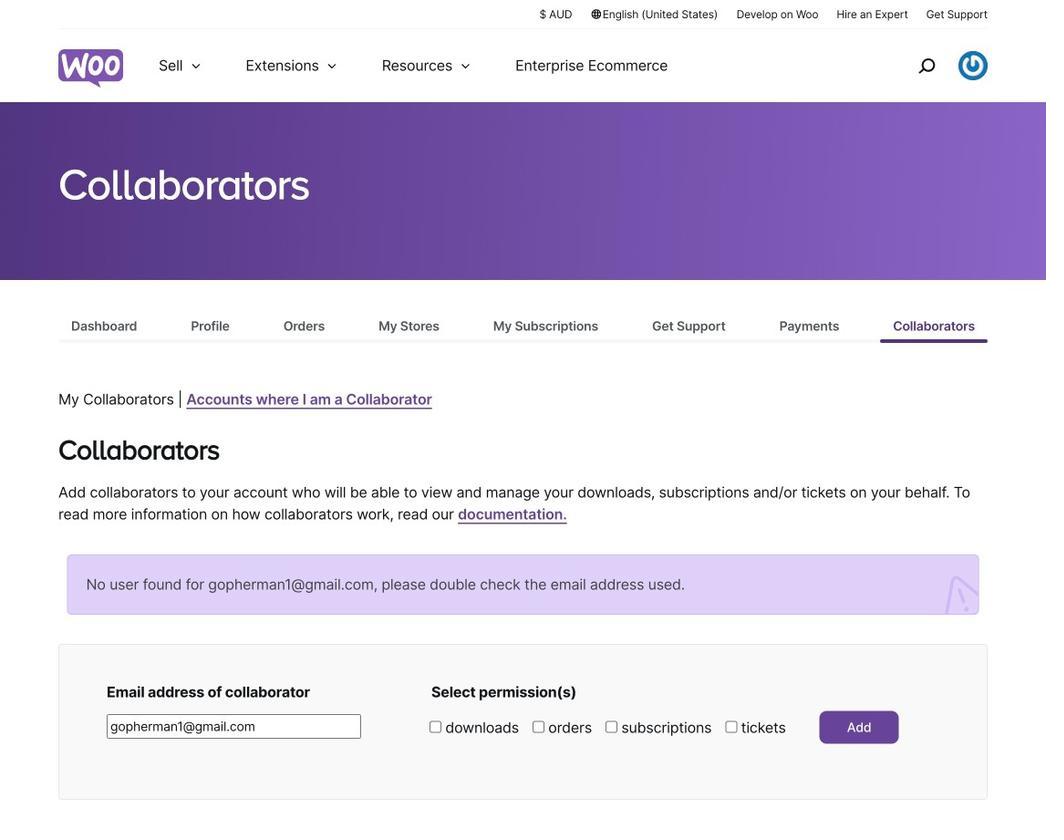 Task type: vqa. For each thing, say whether or not it's contained in the screenshot.
4th Show subcategories image from the bottom
no



Task type: locate. For each thing, give the bounding box(es) containing it.
open account menu image
[[959, 51, 988, 80]]

service navigation menu element
[[879, 36, 988, 95]]

search image
[[912, 51, 941, 80]]

None checkbox
[[430, 721, 441, 733], [533, 721, 544, 733], [606, 721, 618, 733], [725, 721, 737, 733], [430, 721, 441, 733], [533, 721, 544, 733], [606, 721, 618, 733], [725, 721, 737, 733]]



